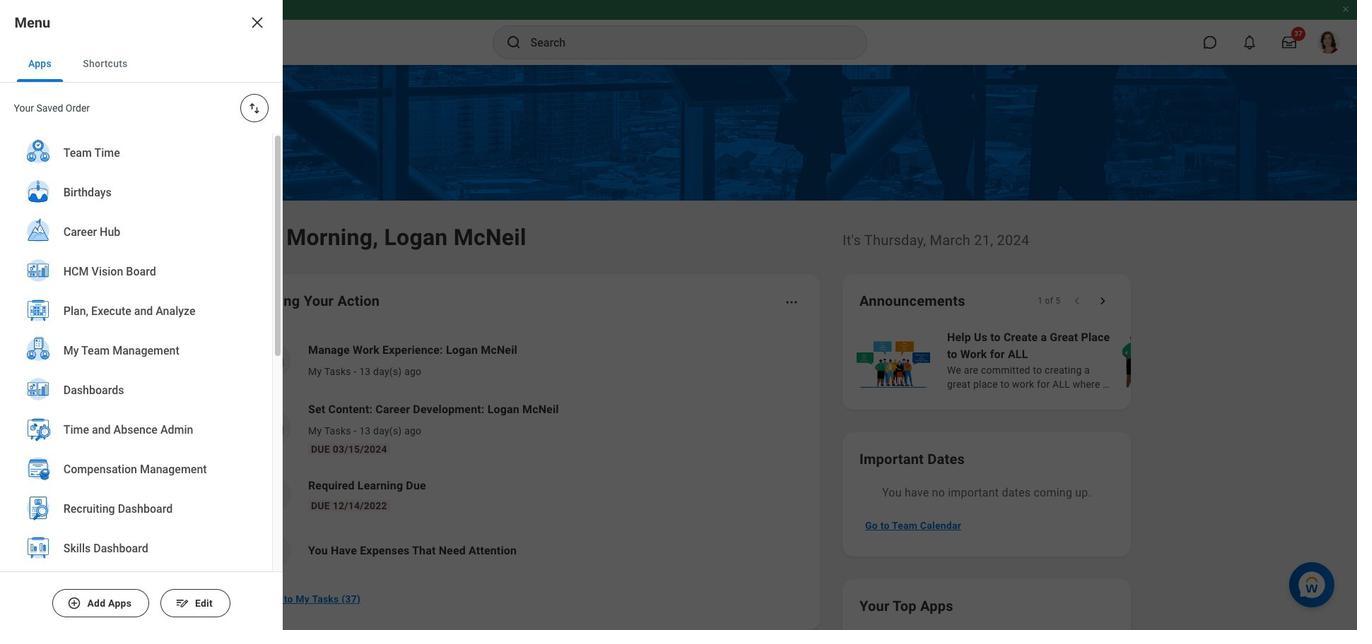 Task type: describe. For each thing, give the bounding box(es) containing it.
profile logan mcneil element
[[1310, 27, 1349, 58]]

global navigation dialog
[[0, 0, 283, 631]]

learning admin image
[[24, 571, 64, 607]]

x image
[[249, 14, 266, 31]]

search image
[[505, 34, 522, 51]]

book open image
[[264, 484, 285, 506]]

notifications large image
[[1243, 35, 1257, 50]]



Task type: locate. For each thing, give the bounding box(es) containing it.
inbox image
[[264, 350, 285, 371]]

inbox large image
[[1283, 35, 1297, 50]]

chevron right small image
[[1096, 294, 1110, 308]]

text edit image
[[175, 597, 189, 611]]

main content
[[0, 65, 1358, 631]]

list
[[0, 134, 272, 631], [854, 328, 1358, 393], [243, 331, 803, 580]]

banner
[[0, 0, 1358, 65]]

chevron left small image
[[1071, 294, 1085, 308]]

close environment banner image
[[1342, 5, 1351, 13]]

inbox image
[[264, 418, 285, 439]]

tab list
[[0, 45, 283, 83]]

sort image
[[248, 101, 262, 115]]

list inside 'global navigation' dialog
[[0, 134, 272, 631]]

plus circle image
[[67, 597, 81, 611]]

status
[[1038, 296, 1061, 307]]

dashboard expenses image
[[264, 541, 285, 562]]



Task type: vqa. For each thing, say whether or not it's contained in the screenshot.
inbox icon
yes



